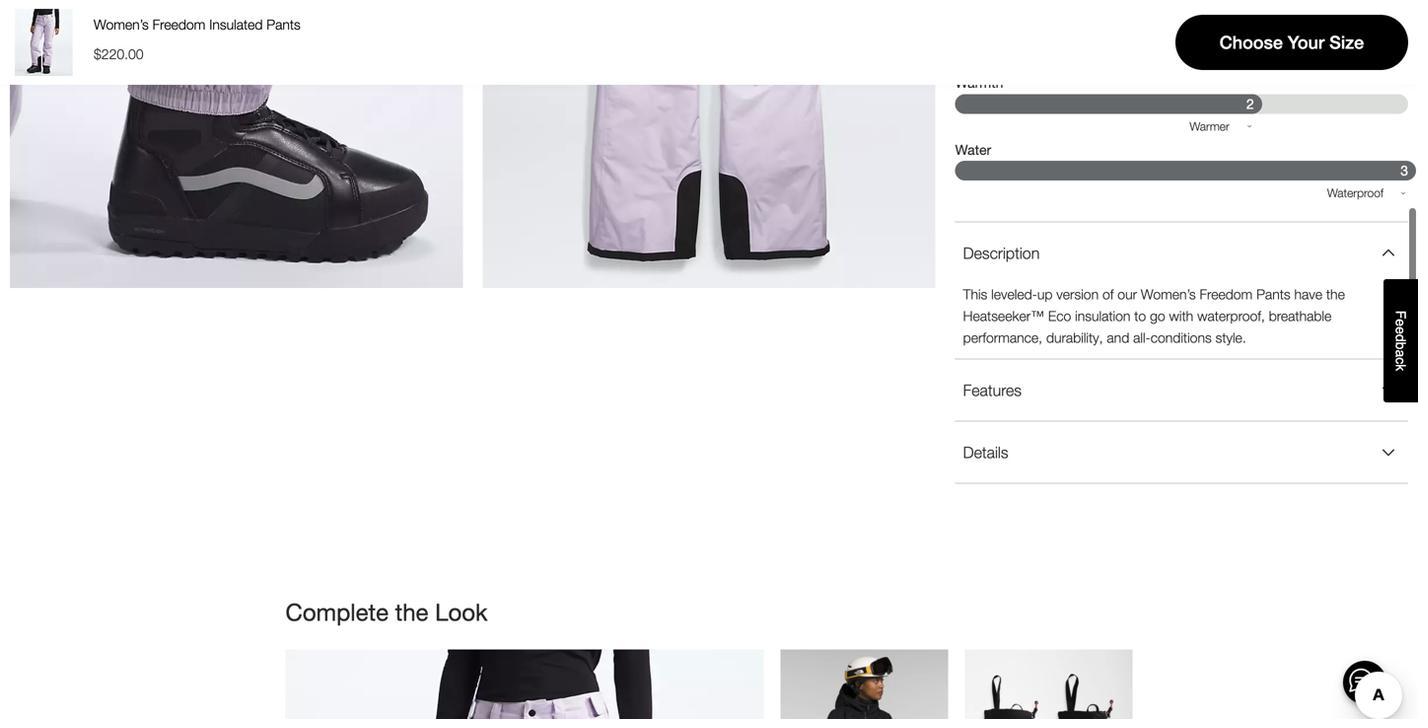 Task type: describe. For each thing, give the bounding box(es) containing it.
water 3
[[956, 141, 1409, 179]]

women's inside this leveled-up version of our women's freedom pants have the heatseeker™ eco insulation to go with waterproof, breathable performance, durability, and all-conditions style.
[[1142, 286, 1197, 302]]

details
[[964, 443, 1009, 462]]

pants inside this leveled-up version of our women's freedom pants have the heatseeker™ eco insulation to go with waterproof, breathable performance, durability, and all-conditions style.
[[1257, 286, 1291, 302]]

warm
[[1104, 145, 1134, 159]]

1 vertical spatial waterproof
[[1252, 212, 1313, 226]]

1 e from the top
[[1394, 319, 1410, 327]]

performance,
[[964, 329, 1043, 346]]

conditions
[[1151, 329, 1212, 346]]

warmth 2
[[956, 75, 1255, 112]]

features
[[964, 381, 1022, 400]]

complete the look
[[286, 598, 488, 626]]

f
[[1394, 311, 1410, 319]]

this leveled-up version of our women's freedom pants have the heatseeker™ eco insulation to go with waterproof, breathable performance, durability, and all-conditions style.
[[964, 286, 1346, 346]]

description button
[[956, 222, 1409, 284]]

choose your size
[[1220, 32, 1365, 53]]

size
[[1330, 32, 1365, 53]]

0 horizontal spatial freedom
[[153, 16, 206, 33]]

women's freedom insulated pants
[[94, 16, 301, 33]]

up
[[1038, 286, 1053, 302]]

1 vertical spatial warmer
[[1153, 145, 1196, 159]]

c
[[1394, 357, 1410, 364]]

d
[[1394, 334, 1410, 342]]

of
[[1103, 286, 1114, 302]]

$220.00
[[94, 46, 144, 62]]

repellent
[[1085, 212, 1132, 226]]

water repellent
[[1052, 212, 1132, 226]]

choose your size button
[[1176, 15, 1409, 70]]

women's freedom insulated pants image
[[286, 650, 764, 719]]

f e e d b a c k button
[[1384, 279, 1419, 403]]

resistant
[[1185, 212, 1232, 226]]

2 e from the top
[[1394, 327, 1410, 334]]

durability,
[[1047, 329, 1104, 346]]

0 horizontal spatial women's
[[94, 16, 149, 33]]

version
[[1057, 286, 1099, 302]]

water resistant
[[1152, 212, 1232, 226]]

breathable
[[1270, 308, 1332, 324]]

all-
[[1134, 329, 1151, 346]]

look
[[435, 598, 488, 626]]

women's freedom stretch jacket image
[[781, 650, 949, 719]]

to
[[1135, 308, 1147, 324]]



Task type: vqa. For each thing, say whether or not it's contained in the screenshot.
VOLUME
no



Task type: locate. For each thing, give the bounding box(es) containing it.
1 vertical spatial the
[[395, 598, 429, 626]]

water
[[956, 141, 992, 158], [1052, 212, 1082, 226], [1152, 212, 1182, 226]]

freedom left insulated
[[153, 16, 206, 33]]

3
[[1401, 163, 1409, 179]]

warmth
[[956, 75, 1004, 91]]

1 horizontal spatial freedom
[[1200, 286, 1253, 302]]

0 vertical spatial women's
[[94, 16, 149, 33]]

0 horizontal spatial the
[[395, 598, 429, 626]]

warmer up warmest
[[1190, 119, 1230, 133]]

0 horizontal spatial waterproof
[[1252, 212, 1313, 226]]

e
[[1394, 319, 1410, 327], [1394, 327, 1410, 334]]

have
[[1295, 286, 1323, 302]]

choose
[[1220, 32, 1284, 53]]

water inside water 3
[[956, 141, 992, 158]]

1 horizontal spatial waterproof
[[1328, 186, 1384, 200]]

1 horizontal spatial pants
[[1257, 286, 1291, 302]]

b
[[1394, 342, 1410, 350]]

women's
[[94, 16, 149, 33], [1142, 286, 1197, 302]]

e up 'd'
[[1394, 319, 1410, 327]]

1 vertical spatial pants
[[1257, 286, 1291, 302]]

pants
[[267, 16, 301, 33], [1257, 286, 1291, 302]]

https://images.thenorthface.com/is/image/thenorthface/nf0a5acy_pmi_hero?$color swatch$ image
[[10, 9, 77, 76]]

freedom up waterproof,
[[1200, 286, 1253, 302]]

0 vertical spatial freedom
[[153, 16, 206, 33]]

complete
[[286, 598, 389, 626]]

water left repellent
[[1052, 212, 1082, 226]]

details button
[[956, 422, 1409, 483]]

features button
[[956, 360, 1409, 421]]

e up b
[[1394, 327, 1410, 334]]

1 horizontal spatial water
[[1052, 212, 1082, 226]]

women's montana ski gloves image
[[966, 650, 1133, 719]]

leveled-
[[992, 286, 1038, 302]]

your
[[1289, 32, 1325, 53]]

warmest
[[1216, 145, 1261, 159]]

freedom
[[153, 16, 206, 33], [1200, 286, 1253, 302]]

waterproof
[[1328, 186, 1384, 200], [1252, 212, 1313, 226]]

the inside this leveled-up version of our women's freedom pants have the heatseeker™ eco insulation to go with waterproof, breathable performance, durability, and all-conditions style.
[[1327, 286, 1346, 302]]

0 vertical spatial waterproof
[[1328, 186, 1384, 200]]

1 vertical spatial women's
[[1142, 286, 1197, 302]]

a
[[1394, 350, 1410, 358]]

water for water resistant
[[1152, 212, 1182, 226]]

f e e d b a c k
[[1394, 311, 1410, 371]]

with
[[1170, 308, 1194, 324]]

2 horizontal spatial water
[[1152, 212, 1182, 226]]

women's up the $220.00
[[94, 16, 149, 33]]

pants right insulated
[[267, 16, 301, 33]]

water for water 3
[[956, 141, 992, 158]]

1 horizontal spatial the
[[1327, 286, 1346, 302]]

our
[[1118, 286, 1138, 302]]

and
[[1108, 329, 1130, 346]]

water for water repellent
[[1052, 212, 1082, 226]]

0 horizontal spatial water
[[956, 141, 992, 158]]

the
[[1327, 286, 1346, 302], [395, 598, 429, 626]]

0 vertical spatial the
[[1327, 286, 1346, 302]]

go
[[1151, 308, 1166, 324]]

insulated
[[209, 16, 263, 33]]

insulation
[[1076, 308, 1131, 324]]

0 vertical spatial pants
[[267, 16, 301, 33]]

heatseeker™
[[964, 308, 1045, 324]]

warmer
[[1190, 119, 1230, 133], [1153, 145, 1196, 159]]

the left the look
[[395, 598, 429, 626]]

1 vertical spatial freedom
[[1200, 286, 1253, 302]]

description
[[964, 244, 1040, 262]]

water left resistant on the top right of page
[[1152, 212, 1182, 226]]

k
[[1394, 364, 1410, 371]]

waterproof,
[[1198, 308, 1266, 324]]

women's up go
[[1142, 286, 1197, 302]]

eco
[[1049, 308, 1072, 324]]

pants up breathable
[[1257, 286, 1291, 302]]

0 horizontal spatial pants
[[267, 16, 301, 33]]

the right have
[[1327, 286, 1346, 302]]

water down warmth
[[956, 141, 992, 158]]

style.
[[1216, 329, 1247, 346]]

warmer right warm
[[1153, 145, 1196, 159]]

0 vertical spatial warmer
[[1190, 119, 1230, 133]]

1 horizontal spatial women's
[[1142, 286, 1197, 302]]

freedom inside this leveled-up version of our women's freedom pants have the heatseeker™ eco insulation to go with waterproof, breathable performance, durability, and all-conditions style.
[[1200, 286, 1253, 302]]

2
[[1247, 96, 1255, 112]]

this
[[964, 286, 988, 302]]



